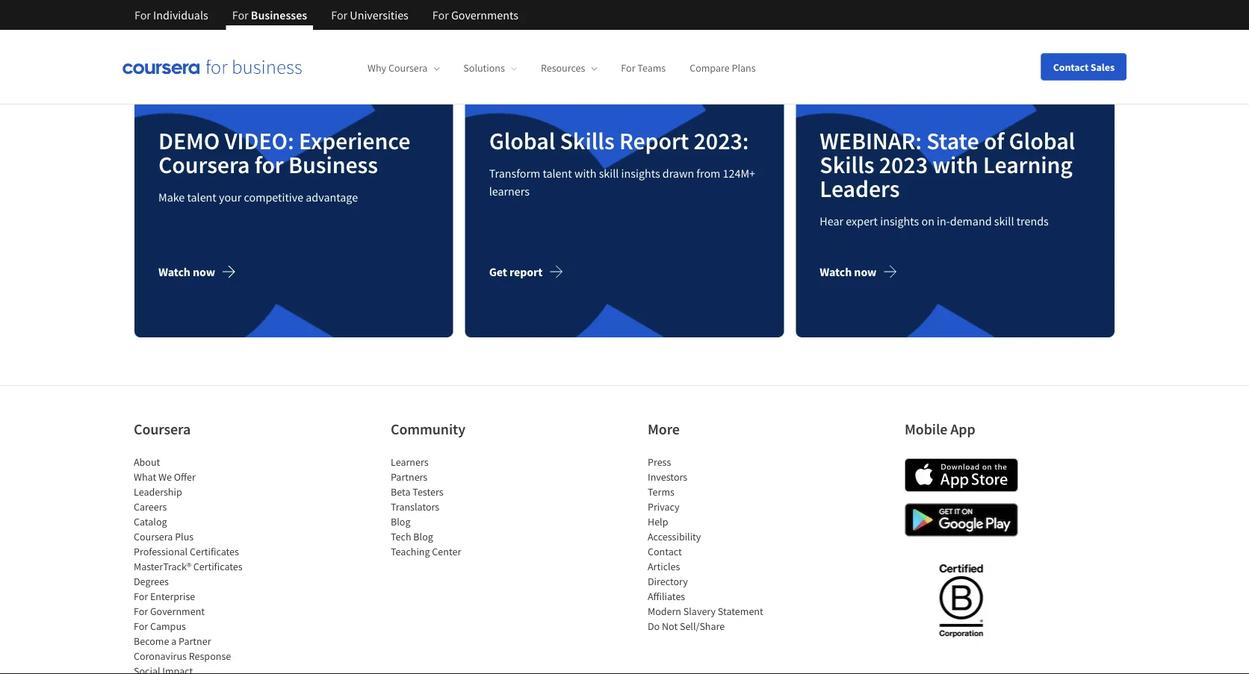 Task type: describe. For each thing, give the bounding box(es) containing it.
make
[[158, 190, 185, 205]]

compare plans link
[[690, 61, 756, 75]]

terms link
[[648, 486, 675, 499]]

compare plans
[[690, 61, 756, 75]]

professional
[[134, 546, 188, 559]]

learning
[[983, 150, 1073, 180]]

tech blog link
[[391, 531, 433, 544]]

become a partner link
[[134, 635, 211, 649]]

offer
[[174, 471, 196, 484]]

sell/share
[[680, 620, 725, 634]]

about
[[134, 456, 160, 469]]

we
[[158, 471, 172, 484]]

for governments
[[433, 7, 519, 22]]

help link
[[648, 516, 668, 529]]

in-
[[937, 214, 950, 229]]

skill inside the 'transform talent with skill insights drawn from 124m+ learners'
[[599, 166, 619, 181]]

leaders
[[820, 174, 900, 203]]

universities
[[350, 7, 409, 22]]

solutions
[[464, 61, 505, 75]]

coursera inside about what we offer leadership careers catalog coursera plus professional certificates mastertrack® certificates degrees for enterprise for government for campus become a partner coronavirus response
[[134, 531, 173, 544]]

0 vertical spatial certificates
[[190, 546, 239, 559]]

catalog link
[[134, 516, 167, 529]]

compare
[[690, 61, 730, 75]]

accessibility
[[648, 531, 701, 544]]

testers
[[413, 486, 444, 499]]

for left universities
[[331, 7, 348, 22]]

watch now for webinar: state of global skills 2023 with learning leaders
[[820, 265, 877, 280]]

about what we offer leadership careers catalog coursera plus professional certificates mastertrack® certificates degrees for enterprise for government for campus become a partner coronavirus response
[[134, 456, 243, 664]]

help
[[648, 516, 668, 529]]

get report button
[[489, 254, 576, 290]]

demo video: experience coursera for business
[[158, 126, 411, 180]]

experience
[[299, 126, 411, 156]]

for down degrees link
[[134, 590, 148, 604]]

transform talent with skill insights drawn from 124m+ learners
[[489, 166, 755, 199]]

modern slavery statement link
[[648, 605, 763, 619]]

for teams
[[621, 61, 666, 75]]

privacy
[[648, 501, 680, 514]]

mobile app
[[905, 420, 976, 439]]

slavery
[[684, 605, 716, 619]]

for teams link
[[621, 61, 666, 75]]

government
[[150, 605, 205, 619]]

get
[[489, 265, 507, 280]]

coronavirus response link
[[134, 650, 231, 664]]

advantage
[[306, 190, 358, 205]]

for government link
[[134, 605, 205, 619]]

for left teams
[[621, 61, 636, 75]]

investors link
[[648, 471, 688, 484]]

hear expert insights on in-demand skill trends
[[820, 214, 1049, 229]]

catalog
[[134, 516, 167, 529]]

report
[[510, 265, 543, 280]]

coronavirus
[[134, 650, 187, 664]]

learners link
[[391, 456, 429, 469]]

watch for demo video: experience coursera for business
[[158, 265, 190, 280]]

degrees link
[[134, 576, 169, 589]]

partner
[[179, 635, 211, 649]]

campus
[[150, 620, 186, 634]]

demand
[[950, 214, 992, 229]]

press link
[[648, 456, 671, 469]]

community
[[391, 420, 466, 439]]

careers link
[[134, 501, 167, 514]]

contact sales button
[[1041, 53, 1127, 80]]

2023:
[[694, 126, 749, 156]]

press
[[648, 456, 671, 469]]

terms
[[648, 486, 675, 499]]

now for webinar: state of global skills 2023 with learning leaders
[[854, 265, 877, 280]]

skills inside 'webinar: state of global skills 2023 with learning leaders'
[[820, 150, 875, 180]]

coursera up about link
[[134, 420, 191, 439]]

list for coursera
[[134, 455, 261, 675]]

plus
[[175, 531, 194, 544]]

individuals
[[153, 7, 208, 22]]

investors
[[648, 471, 688, 484]]

124m+
[[723, 166, 755, 181]]

partners
[[391, 471, 428, 484]]

affiliates link
[[648, 590, 685, 604]]

solutions link
[[464, 61, 517, 75]]

contact inside button
[[1053, 60, 1089, 74]]

modern
[[648, 605, 681, 619]]

list for more
[[648, 455, 775, 635]]

now for demo video: experience coursera for business
[[193, 265, 215, 280]]

expert
[[846, 214, 878, 229]]

blog link
[[391, 516, 411, 529]]

coursera inside demo video: experience coursera for business
[[158, 150, 250, 180]]

for left the governments
[[433, 7, 449, 22]]

business
[[288, 150, 378, 180]]

get it on google play image
[[905, 504, 1019, 537]]

trends
[[1017, 214, 1049, 229]]

on
[[922, 214, 935, 229]]

mastertrack® certificates link
[[134, 561, 243, 574]]

response
[[189, 650, 231, 664]]

statement
[[718, 605, 763, 619]]

for left businesses
[[232, 7, 249, 22]]

for up the for campus link
[[134, 605, 148, 619]]



Task type: locate. For each thing, give the bounding box(es) containing it.
with left of
[[933, 150, 979, 180]]

1 horizontal spatial now
[[854, 265, 877, 280]]

video:
[[225, 126, 294, 156]]

learners partners beta testers translators blog tech blog teaching center
[[391, 456, 461, 559]]

transform
[[489, 166, 540, 181]]

skill down global skills report 2023:
[[599, 166, 619, 181]]

contact inside press investors terms privacy help accessibility contact articles directory affiliates modern slavery statement do not sell/share
[[648, 546, 682, 559]]

businesses
[[251, 7, 307, 22]]

logo of certified b corporation image
[[931, 556, 992, 646]]

certificates down professional certificates link
[[193, 561, 243, 574]]

webinar:
[[820, 126, 922, 156]]

sales
[[1091, 60, 1115, 74]]

coursera right why
[[389, 61, 428, 75]]

2 list from the left
[[391, 455, 518, 560]]

affiliates
[[648, 590, 685, 604]]

1 vertical spatial insights
[[880, 214, 919, 229]]

contact link
[[648, 546, 682, 559]]

talent for global
[[543, 166, 572, 181]]

1 watch now from the left
[[158, 265, 215, 280]]

contact up articles link
[[648, 546, 682, 559]]

competitive
[[244, 190, 303, 205]]

do
[[648, 620, 660, 634]]

resources link
[[541, 61, 597, 75]]

0 vertical spatial insights
[[621, 166, 660, 181]]

beta testers link
[[391, 486, 444, 499]]

for campus link
[[134, 620, 186, 634]]

0 horizontal spatial list
[[134, 455, 261, 675]]

0 horizontal spatial global
[[489, 126, 555, 156]]

now
[[193, 265, 215, 280], [854, 265, 877, 280]]

watch now button for webinar: state of global skills 2023 with learning leaders
[[820, 254, 910, 290]]

0 horizontal spatial blog
[[391, 516, 411, 529]]

watch now
[[158, 265, 215, 280], [820, 265, 877, 280]]

with
[[933, 150, 979, 180], [575, 166, 597, 181]]

blog
[[391, 516, 411, 529], [413, 531, 433, 544]]

1 vertical spatial blog
[[413, 531, 433, 544]]

watch
[[158, 265, 190, 280], [820, 265, 852, 280]]

for enterprise link
[[134, 590, 195, 604]]

not
[[662, 620, 678, 634]]

with inside the 'transform talent with skill insights drawn from 124m+ learners'
[[575, 166, 597, 181]]

enterprise
[[150, 590, 195, 604]]

global skills report 2023:
[[489, 126, 749, 156]]

1 vertical spatial contact
[[648, 546, 682, 559]]

for universities
[[331, 7, 409, 22]]

0 vertical spatial talent
[[543, 166, 572, 181]]

watch for webinar: state of global skills 2023 with learning leaders
[[820, 265, 852, 280]]

articles link
[[648, 561, 680, 574]]

1 list from the left
[[134, 455, 261, 675]]

1 watch from the left
[[158, 265, 190, 280]]

1 horizontal spatial talent
[[543, 166, 572, 181]]

0 vertical spatial blog
[[391, 516, 411, 529]]

for left individuals on the left of page
[[135, 7, 151, 22]]

tech
[[391, 531, 411, 544]]

report
[[619, 126, 689, 156]]

why
[[368, 61, 386, 75]]

skills
[[560, 126, 615, 156], [820, 150, 875, 180]]

global inside 'webinar: state of global skills 2023 with learning leaders'
[[1009, 126, 1075, 156]]

0 horizontal spatial now
[[193, 265, 215, 280]]

webinar: state of global skills 2023 with learning leaders
[[820, 126, 1075, 203]]

careers
[[134, 501, 167, 514]]

talent
[[543, 166, 572, 181], [187, 190, 217, 205]]

articles
[[648, 561, 680, 574]]

coursera down "catalog" link
[[134, 531, 173, 544]]

become
[[134, 635, 169, 649]]

2 global from the left
[[1009, 126, 1075, 156]]

governments
[[451, 7, 519, 22]]

list containing about
[[134, 455, 261, 675]]

1 horizontal spatial watch
[[820, 265, 852, 280]]

1 now from the left
[[193, 265, 215, 280]]

1 horizontal spatial global
[[1009, 126, 1075, 156]]

0 horizontal spatial contact
[[648, 546, 682, 559]]

contact left 'sales' at the right
[[1053, 60, 1089, 74]]

0 horizontal spatial skill
[[599, 166, 619, 181]]

certificates up "mastertrack® certificates" link
[[190, 546, 239, 559]]

1 horizontal spatial skills
[[820, 150, 875, 180]]

professional certificates link
[[134, 546, 239, 559]]

1 global from the left
[[489, 126, 555, 156]]

banner navigation
[[123, 0, 531, 30]]

press investors terms privacy help accessibility contact articles directory affiliates modern slavery statement do not sell/share
[[648, 456, 763, 634]]

0 horizontal spatial watch now
[[158, 265, 215, 280]]

watch now button
[[158, 254, 248, 290], [820, 254, 910, 290]]

skills left 2023
[[820, 150, 875, 180]]

leadership
[[134, 486, 182, 499]]

list item
[[134, 664, 261, 675]]

1 horizontal spatial watch now button
[[820, 254, 910, 290]]

with down global skills report 2023:
[[575, 166, 597, 181]]

talent left "your"
[[187, 190, 217, 205]]

accessibility link
[[648, 531, 701, 544]]

list
[[134, 455, 261, 675], [391, 455, 518, 560], [648, 455, 775, 635]]

talent for demo
[[187, 190, 217, 205]]

global up transform
[[489, 126, 555, 156]]

insights inside the 'transform talent with skill insights drawn from 124m+ learners'
[[621, 166, 660, 181]]

2 watch now from the left
[[820, 265, 877, 280]]

for
[[255, 150, 284, 180]]

2 watch now button from the left
[[820, 254, 910, 290]]

directory
[[648, 576, 688, 589]]

2 horizontal spatial list
[[648, 455, 775, 635]]

leadership link
[[134, 486, 182, 499]]

download on the app store image
[[905, 459, 1019, 493]]

1 vertical spatial talent
[[187, 190, 217, 205]]

mobile
[[905, 420, 948, 439]]

1 watch now button from the left
[[158, 254, 248, 290]]

coursera up "your"
[[158, 150, 250, 180]]

watch now button for demo video: experience coursera for business
[[158, 254, 248, 290]]

about link
[[134, 456, 160, 469]]

blog up teaching center link
[[413, 531, 433, 544]]

1 vertical spatial skill
[[994, 214, 1014, 229]]

skills up the 'transform talent with skill insights drawn from 124m+ learners'
[[560, 126, 615, 156]]

skill left trends
[[994, 214, 1014, 229]]

mastertrack®
[[134, 561, 191, 574]]

learners
[[391, 456, 429, 469]]

list for community
[[391, 455, 518, 560]]

coursera for business image
[[123, 59, 302, 74]]

do not sell/share link
[[648, 620, 725, 634]]

talent inside the 'transform talent with skill insights drawn from 124m+ learners'
[[543, 166, 572, 181]]

beta
[[391, 486, 411, 499]]

list containing press
[[648, 455, 775, 635]]

translators
[[391, 501, 440, 514]]

2 watch from the left
[[820, 265, 852, 280]]

with inside 'webinar: state of global skills 2023 with learning leaders'
[[933, 150, 979, 180]]

watch now for demo video: experience coursera for business
[[158, 265, 215, 280]]

from
[[697, 166, 721, 181]]

1 horizontal spatial contact
[[1053, 60, 1089, 74]]

a
[[171, 635, 177, 649]]

partners link
[[391, 471, 428, 484]]

0 horizontal spatial insights
[[621, 166, 660, 181]]

for individuals
[[135, 7, 208, 22]]

0 horizontal spatial watch
[[158, 265, 190, 280]]

0 horizontal spatial with
[[575, 166, 597, 181]]

privacy link
[[648, 501, 680, 514]]

0 vertical spatial skill
[[599, 166, 619, 181]]

of
[[984, 126, 1005, 156]]

center
[[432, 546, 461, 559]]

more
[[648, 420, 680, 439]]

2 now from the left
[[854, 265, 877, 280]]

teaching
[[391, 546, 430, 559]]

hear
[[820, 214, 844, 229]]

1 horizontal spatial insights
[[880, 214, 919, 229]]

list containing learners
[[391, 455, 518, 560]]

for
[[135, 7, 151, 22], [232, 7, 249, 22], [331, 7, 348, 22], [433, 7, 449, 22], [621, 61, 636, 75], [134, 590, 148, 604], [134, 605, 148, 619], [134, 620, 148, 634]]

global right of
[[1009, 126, 1075, 156]]

0 horizontal spatial talent
[[187, 190, 217, 205]]

1 horizontal spatial watch now
[[820, 265, 877, 280]]

1 horizontal spatial list
[[391, 455, 518, 560]]

1 horizontal spatial blog
[[413, 531, 433, 544]]

1 horizontal spatial skill
[[994, 214, 1014, 229]]

3 list from the left
[[648, 455, 775, 635]]

2023
[[879, 150, 928, 180]]

0 horizontal spatial skills
[[560, 126, 615, 156]]

insights
[[621, 166, 660, 181], [880, 214, 919, 229]]

contact sales
[[1053, 60, 1115, 74]]

degrees
[[134, 576, 169, 589]]

blog up the tech
[[391, 516, 411, 529]]

skill
[[599, 166, 619, 181], [994, 214, 1014, 229]]

insights down report
[[621, 166, 660, 181]]

0 vertical spatial contact
[[1053, 60, 1089, 74]]

0 horizontal spatial watch now button
[[158, 254, 248, 290]]

insights left on
[[880, 214, 919, 229]]

talent right transform
[[543, 166, 572, 181]]

make talent your competitive advantage
[[158, 190, 358, 205]]

1 horizontal spatial with
[[933, 150, 979, 180]]

teaching center link
[[391, 546, 461, 559]]

plans
[[732, 61, 756, 75]]

translators link
[[391, 501, 440, 514]]

for up become
[[134, 620, 148, 634]]

1 vertical spatial certificates
[[193, 561, 243, 574]]



Task type: vqa. For each thing, say whether or not it's contained in the screenshot.
can
no



